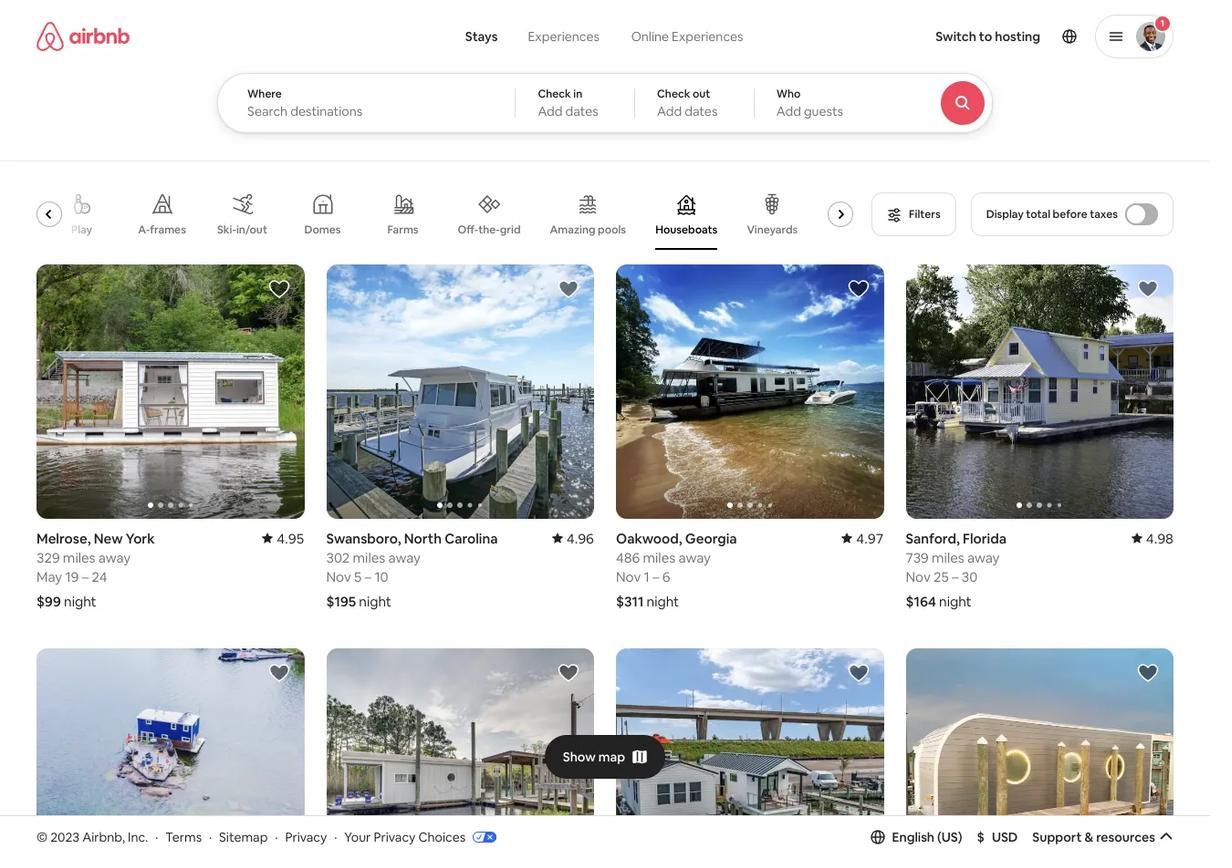 Task type: describe. For each thing, give the bounding box(es) containing it.
329
[[37, 549, 60, 567]]

6
[[662, 568, 670, 586]]

nov inside swansboro, north carolina 302 miles away nov 5 – 10 $195 night
[[326, 568, 351, 586]]

ski-
[[217, 223, 236, 237]]

out
[[693, 87, 710, 101]]

terms link
[[165, 829, 202, 846]]

experiences button
[[512, 18, 615, 55]]

your
[[344, 829, 371, 846]]

privacy link
[[285, 829, 327, 846]]

stays tab panel
[[217, 73, 1043, 133]]

$164
[[906, 593, 936, 610]]

in/out
[[236, 223, 267, 237]]

add to wishlist: sanford, florida image
[[1137, 278, 1159, 300]]

georgia
[[685, 530, 737, 547]]

miles inside "sanford, florida 739 miles away nov 25 – 30 $164 night"
[[932, 549, 964, 567]]

terms
[[165, 829, 202, 846]]

sanford, florida 739 miles away nov 25 – 30 $164 night
[[906, 530, 1007, 610]]

support & resources
[[1032, 829, 1155, 846]]

night inside "sanford, florida 739 miles away nov 25 – 30 $164 night"
[[939, 593, 972, 610]]

– inside "sanford, florida 739 miles away nov 25 – 30 $164 night"
[[952, 568, 959, 586]]

dates for check in add dates
[[565, 103, 598, 120]]

inc.
[[128, 829, 148, 846]]

domes
[[304, 223, 341, 237]]

florida
[[963, 530, 1007, 547]]

display
[[986, 207, 1024, 222]]

online experiences link
[[615, 18, 759, 55]]

filters
[[909, 207, 941, 222]]

24
[[92, 568, 107, 586]]

show map
[[563, 749, 625, 765]]

online
[[631, 28, 669, 45]]

2 · from the left
[[209, 829, 212, 846]]

online experiences
[[631, 28, 743, 45]]

miles inside swansboro, north carolina 302 miles away nov 5 – 10 $195 night
[[353, 549, 385, 567]]

your privacy choices link
[[344, 829, 497, 847]]

sitemap
[[219, 829, 268, 846]]

display total before taxes button
[[971, 193, 1174, 236]]

swansboro, north carolina 302 miles away nov 5 – 10 $195 night
[[326, 530, 498, 610]]

1 privacy from the left
[[285, 829, 327, 846]]

guests
[[804, 103, 843, 120]]

sitemap link
[[219, 829, 268, 846]]

away inside melrose, new york 329 miles away may 19 – 24 $99 night
[[98, 549, 131, 567]]

stays
[[465, 28, 498, 45]]

houseboats
[[655, 222, 718, 237]]

4.95 out of 5 average rating image
[[262, 530, 304, 547]]

add to wishlist: bay st. louis, mississippi image
[[558, 662, 580, 684]]

melrose,
[[37, 530, 91, 547]]

add for check out add dates
[[657, 103, 682, 120]]

the-
[[478, 222, 500, 237]]

off-
[[458, 222, 478, 237]]

show map button
[[545, 735, 665, 779]]

night inside melrose, new york 329 miles away may 19 – 24 $99 night
[[64, 593, 96, 610]]

play
[[71, 223, 92, 237]]

add for check in add dates
[[538, 103, 563, 120]]

amazing pools
[[550, 223, 626, 237]]

who add guests
[[776, 87, 843, 120]]

check in add dates
[[538, 87, 598, 120]]

off-the-grid
[[458, 222, 521, 237]]

night inside oakwood, georgia 486 miles away nov 1 – 6 $311 night
[[647, 593, 679, 610]]

new
[[94, 530, 123, 547]]

english (us)
[[892, 829, 962, 846]]

away inside swansboro, north carolina 302 miles away nov 5 – 10 $195 night
[[388, 549, 421, 567]]

filters button
[[872, 193, 956, 236]]

total
[[1026, 207, 1050, 222]]

© 2023 airbnb, inc. ·
[[37, 829, 158, 846]]

check for check out add dates
[[657, 87, 690, 101]]

4.96
[[567, 530, 594, 547]]

4.98
[[1146, 530, 1174, 547]]

before
[[1053, 207, 1087, 222]]

(us)
[[937, 829, 962, 846]]

4.98 out of 5 average rating image
[[1131, 530, 1174, 547]]

$ usd
[[977, 829, 1018, 846]]

who
[[776, 87, 801, 101]]

pools
[[598, 223, 626, 237]]

&
[[1085, 829, 1093, 846]]

north
[[404, 530, 442, 547]]

to
[[979, 28, 992, 45]]

switch to hosting
[[936, 28, 1040, 45]]

none search field containing stays
[[217, 0, 1043, 133]]

usd
[[992, 829, 1018, 846]]

30
[[962, 568, 978, 586]]

away inside "sanford, florida 739 miles away nov 25 – 30 $164 night"
[[967, 549, 1000, 567]]

miles inside oakwood, georgia 486 miles away nov 1 – 6 $311 night
[[643, 549, 676, 567]]

switch to hosting link
[[925, 17, 1051, 56]]

sanford,
[[906, 530, 960, 547]]



Task type: locate. For each thing, give the bounding box(es) containing it.
1 · from the left
[[155, 829, 158, 846]]

2 dates from the left
[[685, 103, 718, 120]]

nov for nov 1 – 6
[[616, 568, 641, 586]]

1 horizontal spatial check
[[657, 87, 690, 101]]

739
[[906, 549, 929, 567]]

privacy
[[285, 829, 327, 846], [374, 829, 416, 846]]

swansboro,
[[326, 530, 401, 547]]

4 night from the left
[[939, 593, 972, 610]]

3 miles from the left
[[643, 549, 676, 567]]

1 check from the left
[[538, 87, 571, 101]]

airbnb,
[[82, 829, 125, 846]]

$99
[[37, 593, 61, 610]]

0 horizontal spatial experiences
[[528, 28, 600, 45]]

miles up 19
[[63, 549, 95, 567]]

nov inside oakwood, georgia 486 miles away nov 1 – 6 $311 night
[[616, 568, 641, 586]]

add down experiences button at the top
[[538, 103, 563, 120]]

experiences up in
[[528, 28, 600, 45]]

1 – from the left
[[82, 568, 89, 586]]

english (us) button
[[870, 829, 962, 846]]

your privacy choices
[[344, 829, 466, 846]]

stays button
[[451, 18, 512, 55]]

show
[[563, 749, 596, 765]]

hosting
[[995, 28, 1040, 45]]

2 add from the left
[[657, 103, 682, 120]]

miles up 25
[[932, 549, 964, 567]]

1 horizontal spatial nov
[[616, 568, 641, 586]]

302
[[326, 549, 350, 567]]

$
[[977, 829, 985, 846]]

nov
[[326, 568, 351, 586], [616, 568, 641, 586], [906, 568, 931, 586]]

away down georgia
[[678, 549, 711, 567]]

1 vertical spatial 1
[[644, 568, 650, 586]]

1 experiences from the left
[[528, 28, 600, 45]]

4 · from the left
[[334, 829, 337, 846]]

4 miles from the left
[[932, 549, 964, 567]]

experiences right online
[[672, 28, 743, 45]]

486
[[616, 549, 640, 567]]

check
[[538, 87, 571, 101], [657, 87, 690, 101]]

3 add from the left
[[776, 103, 801, 120]]

– inside melrose, new york 329 miles away may 19 – 24 $99 night
[[82, 568, 89, 586]]

grid
[[500, 222, 521, 237]]

nov down 739 at right
[[906, 568, 931, 586]]

night down 25
[[939, 593, 972, 610]]

profile element
[[788, 0, 1174, 73]]

choices
[[418, 829, 466, 846]]

– inside oakwood, georgia 486 miles away nov 1 – 6 $311 night
[[653, 568, 659, 586]]

2023
[[50, 829, 80, 846]]

add to wishlist: clearwater, florida image
[[1137, 662, 1159, 684]]

0 vertical spatial 1
[[1161, 17, 1165, 29]]

4.97
[[856, 530, 884, 547]]

resources
[[1096, 829, 1155, 846]]

night down 10
[[359, 593, 391, 610]]

· right the inc.
[[155, 829, 158, 846]]

privacy right your
[[374, 829, 416, 846]]

in
[[573, 87, 582, 101]]

check out add dates
[[657, 87, 718, 120]]

· left privacy link
[[275, 829, 278, 846]]

4.95
[[277, 530, 304, 547]]

carolina
[[445, 530, 498, 547]]

3 – from the left
[[653, 568, 659, 586]]

· left your
[[334, 829, 337, 846]]

4.96 out of 5 average rating image
[[552, 530, 594, 547]]

2 away from the left
[[388, 549, 421, 567]]

add inside check out add dates
[[657, 103, 682, 120]]

·
[[155, 829, 158, 846], [209, 829, 212, 846], [275, 829, 278, 846], [334, 829, 337, 846]]

1 nov from the left
[[326, 568, 351, 586]]

add to wishlist: swansboro, north carolina image
[[558, 278, 580, 300]]

0 horizontal spatial 1
[[644, 568, 650, 586]]

check left out
[[657, 87, 690, 101]]

3 nov from the left
[[906, 568, 931, 586]]

3 away from the left
[[678, 549, 711, 567]]

ski-in/out
[[217, 223, 267, 237]]

0 horizontal spatial nov
[[326, 568, 351, 586]]

1 away from the left
[[98, 549, 131, 567]]

19
[[65, 568, 79, 586]]

None search field
[[217, 0, 1043, 133]]

nov for nov 25 – 30
[[906, 568, 931, 586]]

2 experiences from the left
[[672, 28, 743, 45]]

dates down out
[[685, 103, 718, 120]]

group containing off-the-grid
[[37, 179, 878, 250]]

add inside who add guests
[[776, 103, 801, 120]]

a-frames
[[138, 223, 186, 237]]

dates
[[565, 103, 598, 120], [685, 103, 718, 120]]

1 inside oakwood, georgia 486 miles away nov 1 – 6 $311 night
[[644, 568, 650, 586]]

10
[[375, 568, 388, 586]]

2 horizontal spatial add
[[776, 103, 801, 120]]

0 horizontal spatial add
[[538, 103, 563, 120]]

amazing
[[550, 223, 595, 237]]

away inside oakwood, georgia 486 miles away nov 1 – 6 $311 night
[[678, 549, 711, 567]]

nov down 486
[[616, 568, 641, 586]]

miles down swansboro,
[[353, 549, 385, 567]]

miles
[[63, 549, 95, 567], [353, 549, 385, 567], [643, 549, 676, 567], [932, 549, 964, 567]]

1 horizontal spatial dates
[[685, 103, 718, 120]]

$195
[[326, 593, 356, 610]]

–
[[82, 568, 89, 586], [365, 568, 372, 586], [653, 568, 659, 586], [952, 568, 959, 586]]

1
[[1161, 17, 1165, 29], [644, 568, 650, 586]]

4 – from the left
[[952, 568, 959, 586]]

check left in
[[538, 87, 571, 101]]

check for check in add dates
[[538, 87, 571, 101]]

1 dates from the left
[[565, 103, 598, 120]]

map
[[598, 749, 625, 765]]

4.97 out of 5 average rating image
[[842, 530, 884, 547]]

vineyards
[[747, 223, 798, 237]]

display total before taxes
[[986, 207, 1118, 222]]

2 miles from the left
[[353, 549, 385, 567]]

1 inside dropdown button
[[1161, 17, 1165, 29]]

add down who
[[776, 103, 801, 120]]

add inside check in add dates
[[538, 103, 563, 120]]

away down new
[[98, 549, 131, 567]]

Where field
[[247, 103, 486, 120]]

away down the "north" on the bottom left
[[388, 549, 421, 567]]

what can we help you find? tab list
[[451, 18, 615, 55]]

support
[[1032, 829, 1082, 846]]

away down the florida
[[967, 549, 1000, 567]]

miles up 6
[[643, 549, 676, 567]]

check inside check in add dates
[[538, 87, 571, 101]]

– inside swansboro, north carolina 302 miles away nov 5 – 10 $195 night
[[365, 568, 372, 586]]

miles inside melrose, new york 329 miles away may 19 – 24 $99 night
[[63, 549, 95, 567]]

nov down the "302"
[[326, 568, 351, 586]]

0 horizontal spatial privacy
[[285, 829, 327, 846]]

privacy left your
[[285, 829, 327, 846]]

add to wishlist: mallorytown, canada image
[[268, 662, 290, 684]]

nov inside "sanford, florida 739 miles away nov 25 – 30 $164 night"
[[906, 568, 931, 586]]

night down 6
[[647, 593, 679, 610]]

0 horizontal spatial dates
[[565, 103, 598, 120]]

may
[[37, 568, 62, 586]]

add to wishlist: melrose, new york image
[[268, 278, 290, 300]]

– right 5
[[365, 568, 372, 586]]

1 night from the left
[[64, 593, 96, 610]]

1 button
[[1095, 15, 1174, 58]]

2 night from the left
[[359, 593, 391, 610]]

0 horizontal spatial check
[[538, 87, 571, 101]]

2 privacy from the left
[[374, 829, 416, 846]]

dates for check out add dates
[[685, 103, 718, 120]]

1 miles from the left
[[63, 549, 95, 567]]

2 – from the left
[[365, 568, 372, 586]]

5
[[354, 568, 362, 586]]

where
[[247, 87, 282, 101]]

add down online experiences
[[657, 103, 682, 120]]

1 horizontal spatial experiences
[[672, 28, 743, 45]]

2 horizontal spatial nov
[[906, 568, 931, 586]]

taxes
[[1090, 207, 1118, 222]]

2 nov from the left
[[616, 568, 641, 586]]

dates down in
[[565, 103, 598, 120]]

dates inside check in add dates
[[565, 103, 598, 120]]

farms
[[387, 223, 419, 237]]

· right the terms
[[209, 829, 212, 846]]

– left 6
[[653, 568, 659, 586]]

experiences inside button
[[528, 28, 600, 45]]

night down 19
[[64, 593, 96, 610]]

support & resources button
[[1032, 829, 1174, 846]]

1 horizontal spatial privacy
[[374, 829, 416, 846]]

4 away from the left
[[967, 549, 1000, 567]]

check inside check out add dates
[[657, 87, 690, 101]]

25
[[934, 568, 949, 586]]

3 night from the left
[[647, 593, 679, 610]]

– right 25
[[952, 568, 959, 586]]

1 horizontal spatial add
[[657, 103, 682, 120]]

a-
[[138, 223, 150, 237]]

english
[[892, 829, 935, 846]]

oakwood, georgia 486 miles away nov 1 – 6 $311 night
[[616, 530, 737, 610]]

1 add from the left
[[538, 103, 563, 120]]

3 · from the left
[[275, 829, 278, 846]]

york
[[126, 530, 155, 547]]

1 horizontal spatial 1
[[1161, 17, 1165, 29]]

dates inside check out add dates
[[685, 103, 718, 120]]

away
[[98, 549, 131, 567], [388, 549, 421, 567], [678, 549, 711, 567], [967, 549, 1000, 567]]

night inside swansboro, north carolina 302 miles away nov 5 – 10 $195 night
[[359, 593, 391, 610]]

$311
[[616, 593, 644, 610]]

add to wishlist: oakwood, georgia image
[[847, 278, 869, 300]]

switch
[[936, 28, 976, 45]]

group
[[37, 179, 878, 250], [37, 265, 304, 519], [326, 265, 594, 519], [616, 265, 884, 519], [906, 265, 1174, 519], [37, 649, 304, 860], [326, 649, 594, 860], [616, 649, 884, 860], [906, 649, 1174, 860]]

frames
[[150, 223, 186, 237]]

– right 19
[[82, 568, 89, 586]]

2 check from the left
[[657, 87, 690, 101]]

add to wishlist: kent narrows, maryland image
[[847, 662, 869, 684]]

night
[[64, 593, 96, 610], [359, 593, 391, 610], [647, 593, 679, 610], [939, 593, 972, 610]]



Task type: vqa. For each thing, say whether or not it's contained in the screenshot.
search box containing Anywhere
no



